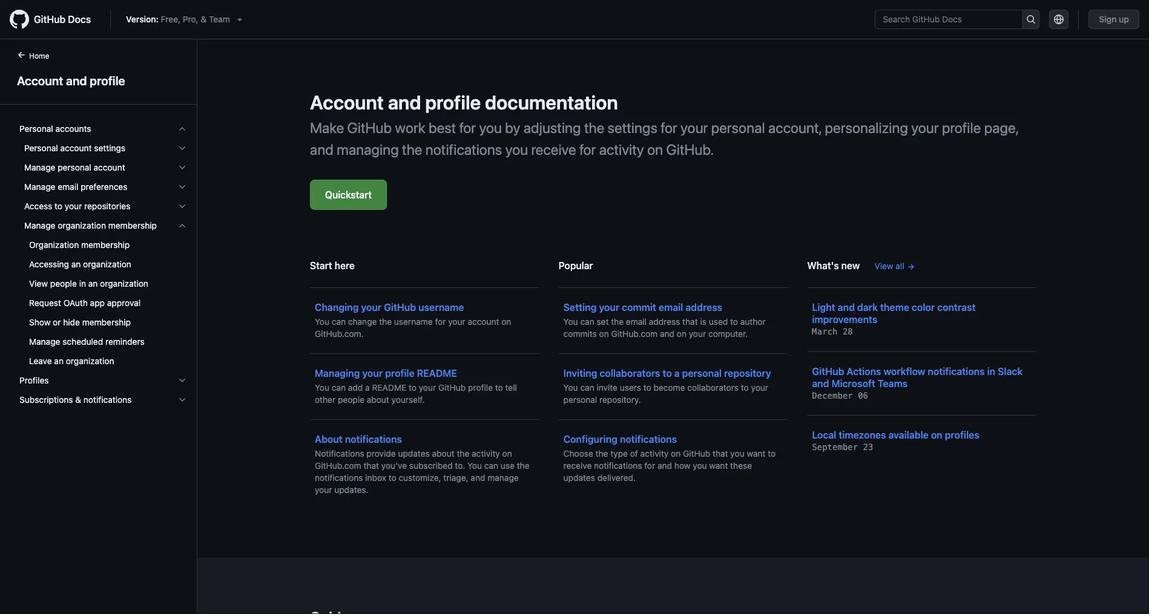 Task type: locate. For each thing, give the bounding box(es) containing it.
leave an organization
[[29, 357, 114, 367]]

Search GitHub Docs search field
[[876, 10, 1023, 28]]

0 horizontal spatial in
[[79, 279, 86, 289]]

the right change
[[379, 317, 392, 327]]

membership inside dropdown button
[[108, 221, 157, 231]]

28
[[843, 327, 853, 337]]

personal inside dropdown button
[[58, 163, 91, 173]]

personal inside personal account settings dropdown button
[[24, 143, 58, 153]]

that inside about notifications notifications provide updates about the activity on github.com that you've subscribed to. you can use the notifications inbox to customize, triage, and manage your updates.
[[364, 461, 379, 471]]

an inside leave an organization link
[[54, 357, 64, 367]]

sc 9kayk9 0 image inside personal account settings dropdown button
[[177, 144, 187, 153]]

2 manage organization membership element from the top
[[10, 236, 197, 371]]

an down organization membership
[[71, 260, 81, 270]]

and inside 'light and dark theme color contrast improvements march 28'
[[838, 302, 855, 313]]

0 horizontal spatial want
[[710, 461, 728, 471]]

an
[[71, 260, 81, 270], [88, 279, 98, 289], [54, 357, 64, 367]]

1 horizontal spatial want
[[747, 449, 766, 459]]

github.com inside setting your commit email address you can set the email address that is used to author commits on github.com and on your computer.
[[612, 329, 658, 339]]

1 vertical spatial sc 9kayk9 0 image
[[177, 221, 187, 231]]

1 vertical spatial in
[[988, 366, 996, 377]]

on inside 'changing your github username you can change the username for your account on github.com.'
[[502, 317, 512, 327]]

slack
[[998, 366, 1023, 377]]

0 vertical spatial an
[[71, 260, 81, 270]]

in left slack
[[988, 366, 996, 377]]

and up work
[[388, 91, 421, 114]]

1 horizontal spatial view
[[875, 261, 894, 271]]

collaborators
[[600, 368, 661, 380], [688, 383, 739, 393]]

1 horizontal spatial an
[[71, 260, 81, 270]]

2 horizontal spatial an
[[88, 279, 98, 289]]

4 sc 9kayk9 0 image from the top
[[177, 202, 187, 211]]

subscribed
[[409, 461, 453, 471]]

email down the "manage personal account"
[[58, 182, 78, 192]]

updates down choose
[[564, 473, 595, 483]]

23
[[864, 443, 874, 453]]

notifications down type
[[594, 461, 642, 471]]

people up oauth
[[50, 279, 77, 289]]

manage scheduled reminders link
[[15, 333, 192, 352]]

manage for manage scheduled reminders
[[29, 337, 60, 347]]

light and dark theme color contrast improvements march 28
[[813, 302, 976, 337]]

and
[[66, 73, 87, 88], [388, 91, 421, 114], [310, 141, 334, 158], [838, 302, 855, 313], [660, 329, 675, 339], [813, 378, 830, 390], [658, 461, 672, 471], [471, 473, 486, 483]]

the up to.
[[457, 449, 470, 459]]

2 vertical spatial an
[[54, 357, 64, 367]]

notifications down 'best'
[[426, 141, 502, 158]]

0 horizontal spatial &
[[75, 395, 81, 405]]

0 vertical spatial updates
[[398, 449, 430, 459]]

sc 9kayk9 0 image inside access to your repositories dropdown button
[[177, 202, 187, 211]]

in inside github actions workflow notifications in slack and microsoft teams december 06
[[988, 366, 996, 377]]

work
[[395, 119, 426, 136]]

can up commits
[[581, 317, 595, 327]]

you
[[479, 119, 502, 136], [506, 141, 528, 158], [731, 449, 745, 459], [693, 461, 707, 471]]

address up the is
[[686, 302, 723, 313]]

2 personal accounts element from the top
[[10, 139, 197, 371]]

december 06 element
[[813, 391, 869, 401]]

github inside github actions workflow notifications in slack and microsoft teams december 06
[[813, 366, 845, 377]]

team
[[209, 14, 230, 24]]

1 vertical spatial &
[[75, 395, 81, 405]]

view
[[875, 261, 894, 271], [29, 279, 48, 289]]

0 vertical spatial &
[[201, 14, 207, 24]]

0 vertical spatial about
[[367, 395, 389, 405]]

timezones
[[839, 430, 887, 441]]

email right commit
[[659, 302, 684, 313]]

0 vertical spatial that
[[683, 317, 698, 327]]

updates inside configuring notifications choose the type of activity on github that you want to receive notifications for and how you want these updates delivered.
[[564, 473, 595, 483]]

and right triage,
[[471, 473, 486, 483]]

personal up github.
[[712, 119, 765, 136]]

notifications
[[315, 449, 364, 459]]

can left use
[[485, 461, 499, 471]]

popular
[[559, 260, 593, 272]]

to inside setting your commit email address you can set the email address that is used to author commits on github.com and on your computer.
[[731, 317, 738, 327]]

0 vertical spatial people
[[50, 279, 77, 289]]

0 vertical spatial membership
[[108, 221, 157, 231]]

all
[[896, 261, 905, 271]]

2 sc 9kayk9 0 image from the top
[[177, 221, 187, 231]]

light
[[813, 302, 836, 313]]

to
[[55, 201, 62, 211], [731, 317, 738, 327], [663, 368, 672, 380], [409, 383, 417, 393], [495, 383, 503, 393], [644, 383, 652, 393], [741, 383, 749, 393], [768, 449, 776, 459], [389, 473, 397, 483]]

0 horizontal spatial account
[[60, 143, 92, 153]]

0 vertical spatial receive
[[532, 141, 576, 158]]

you down changing
[[315, 317, 330, 327]]

personal
[[19, 124, 53, 134], [24, 143, 58, 153]]

profiles
[[19, 376, 49, 386]]

0 horizontal spatial account
[[17, 73, 63, 88]]

1 horizontal spatial updates
[[564, 473, 595, 483]]

activity inside account and profile documentation make github work best for you by adjusting the settings for your personal account, personalizing your profile page, and managing the notifications you receive for activity on github.
[[600, 141, 644, 158]]

you down inviting
[[564, 383, 578, 393]]

1 horizontal spatial in
[[988, 366, 996, 377]]

& right pro,
[[201, 14, 207, 24]]

organization up approval
[[100, 279, 148, 289]]

0 horizontal spatial an
[[54, 357, 64, 367]]

5 sc 9kayk9 0 image from the top
[[177, 376, 187, 386]]

delivered.
[[598, 473, 636, 483]]

sc 9kayk9 0 image
[[177, 144, 187, 153], [177, 163, 187, 173], [177, 182, 187, 192], [177, 202, 187, 211], [177, 376, 187, 386], [177, 396, 187, 405]]

1 sc 9kayk9 0 image from the top
[[177, 144, 187, 153]]

manage for manage organization membership
[[24, 221, 55, 231]]

0 horizontal spatial address
[[649, 317, 681, 327]]

to inside about notifications notifications provide updates about the activity on github.com that you've subscribed to. you can use the notifications inbox to customize, triage, and manage your updates.
[[389, 473, 397, 483]]

1 horizontal spatial account
[[310, 91, 384, 114]]

sc 9kayk9 0 image for settings
[[177, 144, 187, 153]]

a inside inviting collaborators to a personal repository you can invite users to become collaborators to your personal repository.
[[675, 368, 680, 380]]

account inside dropdown button
[[94, 163, 125, 173]]

1 horizontal spatial github.com
[[612, 329, 658, 339]]

profiles
[[945, 430, 980, 441]]

an up 'app'
[[88, 279, 98, 289]]

account inside account and profile documentation make github work best for you by adjusting the settings for your personal account, personalizing your profile page, and managing the notifications you receive for activity on github.
[[310, 91, 384, 114]]

receive down choose
[[564, 461, 592, 471]]

and down home link
[[66, 73, 87, 88]]

1 vertical spatial readme
[[372, 383, 407, 393]]

request oauth app approval
[[29, 298, 141, 308]]

hide
[[63, 318, 80, 328]]

manage for manage personal account
[[24, 163, 55, 173]]

0 horizontal spatial view
[[29, 279, 48, 289]]

organization up organization membership
[[58, 221, 106, 231]]

1 vertical spatial email
[[659, 302, 684, 313]]

0 horizontal spatial collaborators
[[600, 368, 661, 380]]

people down the add
[[338, 395, 365, 405]]

updates
[[398, 449, 430, 459], [564, 473, 595, 483]]

the down work
[[402, 141, 423, 158]]

manage organization membership element containing organization membership
[[10, 236, 197, 371]]

free,
[[161, 14, 181, 24]]

1 vertical spatial people
[[338, 395, 365, 405]]

profile up yourself.
[[385, 368, 415, 380]]

and up 'december'
[[813, 378, 830, 390]]

0 vertical spatial account
[[60, 143, 92, 153]]

to.
[[455, 461, 465, 471]]

0 horizontal spatial github.com
[[315, 461, 361, 471]]

membership down 'manage organization membership' dropdown button
[[81, 240, 130, 250]]

email inside dropdown button
[[58, 182, 78, 192]]

account inside dropdown button
[[60, 143, 92, 153]]

can inside inviting collaborators to a personal repository you can invite users to become collaborators to your personal repository.
[[581, 383, 595, 393]]

1 vertical spatial personal
[[24, 143, 58, 153]]

about left yourself.
[[367, 395, 389, 405]]

triage,
[[444, 473, 469, 483]]

organization down manage scheduled reminders
[[66, 357, 114, 367]]

1 vertical spatial account
[[310, 91, 384, 114]]

and left how
[[658, 461, 672, 471]]

1 horizontal spatial email
[[626, 317, 647, 327]]

a inside managing your profile readme you can add a readme to your github profile to tell other people about yourself.
[[365, 383, 370, 393]]

2 horizontal spatial that
[[713, 449, 729, 459]]

settings inside dropdown button
[[94, 143, 125, 153]]

personal accounts button
[[15, 119, 192, 139]]

of
[[630, 449, 638, 459]]

a up become at the right of page
[[675, 368, 680, 380]]

want up the these
[[747, 449, 766, 459]]

setting
[[564, 302, 597, 313]]

on inside local timezones available on profiles september 23
[[932, 430, 943, 441]]

2 vertical spatial account
[[468, 317, 499, 327]]

1 vertical spatial receive
[[564, 461, 592, 471]]

people
[[50, 279, 77, 289], [338, 395, 365, 405]]

0 horizontal spatial settings
[[94, 143, 125, 153]]

leave an organization link
[[15, 352, 192, 371]]

profile up 'best'
[[425, 91, 481, 114]]

1 personal accounts element from the top
[[10, 119, 197, 371]]

pro,
[[183, 14, 198, 24]]

used
[[709, 317, 728, 327]]

sc 9kayk9 0 image inside personal accounts dropdown button
[[177, 124, 187, 134]]

0 horizontal spatial a
[[365, 383, 370, 393]]

2 horizontal spatial account
[[468, 317, 499, 327]]

setting your commit email address you can set the email address that is used to author commits on github.com and on your computer.
[[564, 302, 766, 339]]

0 vertical spatial address
[[686, 302, 723, 313]]

sc 9kayk9 0 image
[[177, 124, 187, 134], [177, 221, 187, 231]]

personal inside personal accounts dropdown button
[[19, 124, 53, 134]]

add
[[348, 383, 363, 393]]

improvements
[[813, 314, 878, 326]]

and up improvements in the bottom of the page
[[838, 302, 855, 313]]

0 vertical spatial sc 9kayk9 0 image
[[177, 124, 187, 134]]

an inside view people in an organization link
[[88, 279, 98, 289]]

account and profile link
[[15, 71, 182, 90]]

the right 'set'
[[611, 317, 624, 327]]

march 28 element
[[813, 327, 853, 337]]

best
[[429, 119, 456, 136]]

sc 9kayk9 0 image inside 'manage organization membership' dropdown button
[[177, 221, 187, 231]]

manage for manage email preferences
[[24, 182, 55, 192]]

0 horizontal spatial readme
[[372, 383, 407, 393]]

can inside about notifications notifications provide updates about the activity on github.com that you've subscribed to. you can use the notifications inbox to customize, triage, and manage your updates.
[[485, 461, 499, 471]]

view all
[[875, 261, 905, 271]]

you down by
[[506, 141, 528, 158]]

1 sc 9kayk9 0 image from the top
[[177, 124, 187, 134]]

1 vertical spatial settings
[[94, 143, 125, 153]]

how
[[675, 461, 691, 471]]

view up request
[[29, 279, 48, 289]]

personal for personal account settings
[[24, 143, 58, 153]]

manage organization membership element containing manage organization membership
[[10, 216, 197, 371]]

invite
[[597, 383, 618, 393]]

1 horizontal spatial address
[[686, 302, 723, 313]]

accessing an organization link
[[15, 255, 192, 274]]

you up commits
[[564, 317, 578, 327]]

can inside 'changing your github username you can change the username for your account on github.com.'
[[332, 317, 346, 327]]

1 vertical spatial account
[[94, 163, 125, 173]]

you
[[315, 317, 330, 327], [564, 317, 578, 327], [315, 383, 330, 393], [564, 383, 578, 393], [468, 461, 482, 471]]

users
[[620, 383, 642, 393]]

1 horizontal spatial readme
[[417, 368, 457, 380]]

address down commit
[[649, 317, 681, 327]]

and up inviting collaborators to a personal repository you can invite users to become collaborators to your personal repository.
[[660, 329, 675, 339]]

0 horizontal spatial email
[[58, 182, 78, 192]]

subscriptions & notifications button
[[15, 391, 192, 410]]

0 vertical spatial in
[[79, 279, 86, 289]]

1 horizontal spatial account
[[94, 163, 125, 173]]

updates up subscribed in the left bottom of the page
[[398, 449, 430, 459]]

email down commit
[[626, 317, 647, 327]]

& down profiles dropdown button
[[75, 395, 81, 405]]

can down managing on the bottom of the page
[[332, 383, 346, 393]]

organization inside dropdown button
[[58, 221, 106, 231]]

0 horizontal spatial that
[[364, 461, 379, 471]]

collaborators up users
[[600, 368, 661, 380]]

1 vertical spatial about
[[432, 449, 455, 459]]

you inside managing your profile readme you can add a readme to your github profile to tell other people about yourself.
[[315, 383, 330, 393]]

0 vertical spatial email
[[58, 182, 78, 192]]

profile
[[90, 73, 125, 88], [425, 91, 481, 114], [943, 119, 982, 136], [385, 368, 415, 380], [468, 383, 493, 393]]

0 vertical spatial github.com
[[612, 329, 658, 339]]

on inside about notifications notifications provide updates about the activity on github.com that you've subscribed to. you can use the notifications inbox to customize, triage, and manage your updates.
[[503, 449, 512, 459]]

the
[[584, 119, 605, 136], [402, 141, 423, 158], [379, 317, 392, 327], [611, 317, 624, 327], [457, 449, 470, 459], [596, 449, 609, 459], [517, 461, 530, 471]]

0 vertical spatial personal
[[19, 124, 53, 134]]

and inside setting your commit email address you can set the email address that is used to author commits on github.com and on your computer.
[[660, 329, 675, 339]]

a right the add
[[365, 383, 370, 393]]

0 horizontal spatial about
[[367, 395, 389, 405]]

1 vertical spatial an
[[88, 279, 98, 289]]

manage
[[24, 163, 55, 173], [24, 182, 55, 192], [24, 221, 55, 231], [29, 337, 60, 347]]

profile for managing your profile readme you can add a readme to your github profile to tell other people about yourself.
[[385, 368, 415, 380]]

view left all
[[875, 261, 894, 271]]

other
[[315, 395, 336, 405]]

personal
[[712, 119, 765, 136], [58, 163, 91, 173], [682, 368, 722, 380], [564, 395, 597, 405]]

december
[[813, 391, 853, 401]]

manage organization membership element
[[10, 216, 197, 371], [10, 236, 197, 371]]

account down home link
[[17, 73, 63, 88]]

in inside 'manage organization membership' element
[[79, 279, 86, 289]]

account up 'make'
[[310, 91, 384, 114]]

profile up personal accounts dropdown button
[[90, 73, 125, 88]]

september 23 element
[[813, 443, 874, 453]]

your
[[681, 119, 708, 136], [912, 119, 939, 136], [65, 201, 82, 211], [361, 302, 382, 313], [599, 302, 620, 313], [448, 317, 466, 327], [689, 329, 707, 339], [362, 368, 383, 380], [419, 383, 436, 393], [752, 383, 769, 393], [315, 486, 332, 496]]

sc 9kayk9 0 image inside subscriptions & notifications dropdown button
[[177, 396, 187, 405]]

provide
[[367, 449, 396, 459]]

1 vertical spatial a
[[365, 383, 370, 393]]

membership
[[108, 221, 157, 231], [81, 240, 130, 250], [82, 318, 131, 328]]

that inside configuring notifications choose the type of activity on github that you want to receive notifications for and how you want these updates delivered.
[[713, 449, 729, 459]]

can down inviting
[[581, 383, 595, 393]]

about up subscribed in the left bottom of the page
[[432, 449, 455, 459]]

commits
[[564, 329, 597, 339]]

1 vertical spatial github.com
[[315, 461, 361, 471]]

can up github.com.
[[332, 317, 346, 327]]

approval
[[107, 298, 141, 308]]

view for view people in an organization
[[29, 279, 48, 289]]

None search field
[[876, 10, 1040, 29]]

1 vertical spatial updates
[[564, 473, 595, 483]]

an for accessing
[[71, 260, 81, 270]]

membership down request oauth app approval link
[[82, 318, 131, 328]]

username
[[419, 302, 464, 313], [394, 317, 433, 327]]

1 horizontal spatial that
[[683, 317, 698, 327]]

personal down personal account settings at the left top
[[58, 163, 91, 173]]

1 manage organization membership element from the top
[[10, 216, 197, 371]]

and inside about notifications notifications provide updates about the activity on github.com that you've subscribed to. you can use the notifications inbox to customize, triage, and manage your updates.
[[471, 473, 486, 483]]

membership down the repositories on the left top
[[108, 221, 157, 231]]

want left the these
[[710, 461, 728, 471]]

1 vertical spatial view
[[29, 279, 48, 289]]

profile left tell on the left bottom of the page
[[468, 383, 493, 393]]

1 horizontal spatial people
[[338, 395, 365, 405]]

view people in an organization
[[29, 279, 148, 289]]

github.com down notifications
[[315, 461, 361, 471]]

2 horizontal spatial email
[[659, 302, 684, 313]]

0 horizontal spatial people
[[50, 279, 77, 289]]

that
[[683, 317, 698, 327], [713, 449, 729, 459], [364, 461, 379, 471]]

notifications right workflow in the right of the page
[[928, 366, 985, 377]]

1 vertical spatial that
[[713, 449, 729, 459]]

on inside configuring notifications choose the type of activity on github that you want to receive notifications for and how you want these updates delivered.
[[671, 449, 681, 459]]

the left type
[[596, 449, 609, 459]]

1 vertical spatial collaborators
[[688, 383, 739, 393]]

2 vertical spatial that
[[364, 461, 379, 471]]

you left by
[[479, 119, 502, 136]]

show or hide membership
[[29, 318, 131, 328]]

0 vertical spatial view
[[875, 261, 894, 271]]

profiles button
[[15, 371, 192, 391]]

account inside account and profile element
[[17, 73, 63, 88]]

receive down adjusting
[[532, 141, 576, 158]]

updates.
[[335, 486, 369, 496]]

&
[[201, 14, 207, 24], [75, 395, 81, 405]]

start
[[310, 260, 332, 272]]

0 vertical spatial a
[[675, 368, 680, 380]]

you up other
[[315, 383, 330, 393]]

6 sc 9kayk9 0 image from the top
[[177, 396, 187, 405]]

0 horizontal spatial updates
[[398, 449, 430, 459]]

1 horizontal spatial about
[[432, 449, 455, 459]]

account and profile element
[[0, 49, 197, 614]]

personal left the accounts on the left top of page
[[19, 124, 53, 134]]

repository
[[725, 368, 772, 380]]

0 vertical spatial settings
[[608, 119, 658, 136]]

an inside accessing an organization link
[[71, 260, 81, 270]]

inbox
[[365, 473, 386, 483]]

0 vertical spatial account
[[17, 73, 63, 88]]

github.com down commit
[[612, 329, 658, 339]]

manage email preferences
[[24, 182, 127, 192]]

access to your repositories button
[[15, 197, 192, 216]]

sc 9kayk9 0 image inside manage email preferences dropdown button
[[177, 182, 187, 192]]

people inside managing your profile readme you can add a readme to your github profile to tell other people about yourself.
[[338, 395, 365, 405]]

3 sc 9kayk9 0 image from the top
[[177, 182, 187, 192]]

manage inside dropdown button
[[24, 163, 55, 173]]

personal down personal accounts
[[24, 143, 58, 153]]

an right leave
[[54, 357, 64, 367]]

notifications down profiles dropdown button
[[84, 395, 132, 405]]

github.com
[[612, 329, 658, 339], [315, 461, 361, 471]]

personal accounts element
[[10, 119, 197, 371], [10, 139, 197, 371]]

1 horizontal spatial a
[[675, 368, 680, 380]]

1 horizontal spatial settings
[[608, 119, 658, 136]]

in up request oauth app approval
[[79, 279, 86, 289]]

sc 9kayk9 0 image inside manage personal account dropdown button
[[177, 163, 187, 173]]

view inside personal accounts element
[[29, 279, 48, 289]]

want
[[747, 449, 766, 459], [710, 461, 728, 471]]

and inside github actions workflow notifications in slack and microsoft teams december 06
[[813, 378, 830, 390]]

notifications inside github actions workflow notifications in slack and microsoft teams december 06
[[928, 366, 985, 377]]

collaborators down the repository
[[688, 383, 739, 393]]

github inside 'changing your github username you can change the username for your account on github.com.'
[[384, 302, 416, 313]]

configuring notifications choose the type of activity on github that you want to receive notifications for and how you want these updates delivered.
[[564, 434, 776, 483]]

2 sc 9kayk9 0 image from the top
[[177, 163, 187, 173]]

profile left page,
[[943, 119, 982, 136]]

you inside 'changing your github username you can change the username for your account on github.com.'
[[315, 317, 330, 327]]

you right to.
[[468, 461, 482, 471]]

search image
[[1027, 15, 1036, 24]]



Task type: vqa. For each thing, say whether or not it's contained in the screenshot.


Task type: describe. For each thing, give the bounding box(es) containing it.
and down 'make'
[[310, 141, 334, 158]]

06
[[859, 391, 869, 401]]

1 vertical spatial membership
[[81, 240, 130, 250]]

the right adjusting
[[584, 119, 605, 136]]

2 vertical spatial email
[[626, 317, 647, 327]]

1 vertical spatial username
[[394, 317, 433, 327]]

personal accounts
[[19, 124, 91, 134]]

and inside the account and profile link
[[66, 73, 87, 88]]

activity inside about notifications notifications provide updates about the activity on github.com that you've subscribed to. you can use the notifications inbox to customize, triage, and manage your updates.
[[472, 449, 500, 459]]

select language: current language is english image
[[1055, 15, 1065, 24]]

you inside about notifications notifications provide updates about the activity on github.com that you've subscribed to. you can use the notifications inbox to customize, triage, and manage your updates.
[[468, 461, 482, 471]]

about inside managing your profile readme you can add a readme to your github profile to tell other people about yourself.
[[367, 395, 389, 405]]

sc 9kayk9 0 image inside profiles dropdown button
[[177, 376, 187, 386]]

account and profile documentation make github work best for you by adjusting the settings for your personal account, personalizing your profile page, and managing the notifications you receive for activity on github.
[[310, 91, 1019, 158]]

contrast
[[938, 302, 976, 313]]

tell
[[506, 383, 517, 393]]

you up the these
[[731, 449, 745, 459]]

page,
[[985, 119, 1019, 136]]

these
[[731, 461, 752, 471]]

activity inside configuring notifications choose the type of activity on github that you want to receive notifications for and how you want these updates delivered.
[[641, 449, 669, 459]]

repositories
[[84, 201, 131, 211]]

you've
[[382, 461, 407, 471]]

manage email preferences button
[[15, 177, 192, 197]]

account,
[[769, 119, 822, 136]]

theme
[[881, 302, 910, 313]]

profile for account and profile documentation make github work best for you by adjusting the settings for your personal account, personalizing your profile page, and managing the notifications you receive for activity on github.
[[425, 91, 481, 114]]

2 vertical spatial membership
[[82, 318, 131, 328]]

app
[[90, 298, 105, 308]]

change
[[348, 317, 377, 327]]

inviting collaborators to a personal repository you can invite users to become collaborators to your personal repository.
[[564, 368, 772, 405]]

you inside inviting collaborators to a personal repository you can invite users to become collaborators to your personal repository.
[[564, 383, 578, 393]]

personal down inviting
[[564, 395, 597, 405]]

adjusting
[[524, 119, 581, 136]]

that inside setting your commit email address you can set the email address that is used to author commits on github.com and on your computer.
[[683, 317, 698, 327]]

sc 9kayk9 0 image for notifications
[[177, 396, 187, 405]]

view for view all
[[875, 261, 894, 271]]

show
[[29, 318, 51, 328]]

show or hide membership link
[[15, 313, 192, 333]]

profile for account and profile
[[90, 73, 125, 88]]

up
[[1120, 14, 1130, 24]]

use
[[501, 461, 515, 471]]

notifications inside dropdown button
[[84, 395, 132, 405]]

0 vertical spatial collaborators
[[600, 368, 661, 380]]

updates inside about notifications notifications provide updates about the activity on github.com that you've subscribed to. you can use the notifications inbox to customize, triage, and manage your updates.
[[398, 449, 430, 459]]

personal inside account and profile documentation make github work best for you by adjusting the settings for your personal account, personalizing your profile page, and managing the notifications you receive for activity on github.
[[712, 119, 765, 136]]

github inside account and profile documentation make github work best for you by adjusting the settings for your personal account, personalizing your profile page, and managing the notifications you receive for activity on github.
[[347, 119, 392, 136]]

leave
[[29, 357, 52, 367]]

account and profile
[[17, 73, 125, 88]]

sc 9kayk9 0 image for manage organization membership
[[177, 221, 187, 231]]

triangle down image
[[235, 15, 245, 24]]

choose
[[564, 449, 594, 459]]

account inside 'changing your github username you can change the username for your account on github.com.'
[[468, 317, 499, 327]]

github inside configuring notifications choose the type of activity on github that you want to receive notifications for and how you want these updates delivered.
[[683, 449, 711, 459]]

request oauth app approval link
[[15, 294, 192, 313]]

scheduled
[[63, 337, 103, 347]]

home link
[[12, 50, 69, 62]]

personal up become at the right of page
[[682, 368, 722, 380]]

about notifications notifications provide updates about the activity on github.com that you've subscribed to. you can use the notifications inbox to customize, triage, and manage your updates.
[[315, 434, 530, 496]]

on inside account and profile documentation make github work best for you by adjusting the settings for your personal account, personalizing your profile page, and managing the notifications you receive for activity on github.
[[648, 141, 663, 158]]

the inside setting your commit email address you can set the email address that is used to author commits on github.com and on your computer.
[[611, 317, 624, 327]]

quickstart
[[325, 189, 372, 201]]

personalizing
[[825, 119, 909, 136]]

0 vertical spatial readme
[[417, 368, 457, 380]]

changing
[[315, 302, 359, 313]]

home
[[29, 51, 49, 60]]

can inside setting your commit email address you can set the email address that is used to author commits on github.com and on your computer.
[[581, 317, 595, 327]]

you right how
[[693, 461, 707, 471]]

by
[[505, 119, 521, 136]]

1 vertical spatial want
[[710, 461, 728, 471]]

an for leave
[[54, 357, 64, 367]]

to inside configuring notifications choose the type of activity on github that you want to receive notifications for and how you want these updates delivered.
[[768, 449, 776, 459]]

receive inside configuring notifications choose the type of activity on github that you want to receive notifications for and how you want these updates delivered.
[[564, 461, 592, 471]]

your inside inviting collaborators to a personal repository you can invite users to become collaborators to your personal repository.
[[752, 383, 769, 393]]

notifications inside account and profile documentation make github work best for you by adjusting the settings for your personal account, personalizing your profile page, and managing the notifications you receive for activity on github.
[[426, 141, 502, 158]]

local
[[813, 430, 837, 441]]

become
[[654, 383, 685, 393]]

organization down organization membership link
[[83, 260, 131, 270]]

accessing an organization
[[29, 260, 131, 270]]

sc 9kayk9 0 image for personal accounts
[[177, 124, 187, 134]]

type
[[611, 449, 628, 459]]

github.com inside about notifications notifications provide updates about the activity on github.com that you've subscribed to. you can use the notifications inbox to customize, triage, and manage your updates.
[[315, 461, 361, 471]]

manage organization membership button
[[15, 216, 192, 236]]

1 vertical spatial address
[[649, 317, 681, 327]]

sc 9kayk9 0 image for preferences
[[177, 182, 187, 192]]

accessing
[[29, 260, 69, 270]]

notifications up of
[[620, 434, 677, 446]]

access to your repositories
[[24, 201, 131, 211]]

reminders
[[105, 337, 145, 347]]

your inside about notifications notifications provide updates about the activity on github.com that you've subscribed to. you can use the notifications inbox to customize, triage, and manage your updates.
[[315, 486, 332, 496]]

github.
[[667, 141, 714, 158]]

github actions workflow notifications in slack and microsoft teams december 06
[[813, 366, 1023, 401]]

configuring
[[564, 434, 618, 446]]

account for account and profile
[[17, 73, 63, 88]]

inviting
[[564, 368, 598, 380]]

manage
[[488, 473, 519, 483]]

receive inside account and profile documentation make github work best for you by adjusting the settings for your personal account, personalizing your profile page, and managing the notifications you receive for activity on github.
[[532, 141, 576, 158]]

notifications up provide
[[345, 434, 402, 446]]

sc 9kayk9 0 image for your
[[177, 202, 187, 211]]

what's new
[[808, 260, 861, 272]]

september
[[813, 443, 859, 453]]

subscriptions & notifications
[[19, 395, 132, 405]]

set
[[597, 317, 609, 327]]

sign
[[1100, 14, 1117, 24]]

oauth
[[63, 298, 88, 308]]

organization membership link
[[15, 236, 192, 255]]

people inside personal accounts element
[[50, 279, 77, 289]]

0 vertical spatial want
[[747, 449, 766, 459]]

you inside setting your commit email address you can set the email address that is used to author commits on github.com and on your computer.
[[564, 317, 578, 327]]

personal for personal accounts
[[19, 124, 53, 134]]

teams
[[878, 378, 908, 390]]

settings inside account and profile documentation make github work best for you by adjusting the settings for your personal account, personalizing your profile page, and managing the notifications you receive for activity on github.
[[608, 119, 658, 136]]

view people in an organization link
[[15, 274, 192, 294]]

and inside configuring notifications choose the type of activity on github that you want to receive notifications for and how you want these updates delivered.
[[658, 461, 672, 471]]

customize,
[[399, 473, 441, 483]]

your inside dropdown button
[[65, 201, 82, 211]]

& inside dropdown button
[[75, 395, 81, 405]]

1 horizontal spatial collaborators
[[688, 383, 739, 393]]

personal accounts element containing personal accounts
[[10, 119, 197, 371]]

computer.
[[709, 329, 748, 339]]

the inside configuring notifications choose the type of activity on github that you want to receive notifications for and how you want these updates delivered.
[[596, 449, 609, 459]]

sign up link
[[1089, 10, 1140, 29]]

to inside dropdown button
[[55, 201, 62, 211]]

docs
[[68, 14, 91, 25]]

commit
[[622, 302, 657, 313]]

or
[[53, 318, 61, 328]]

managing
[[337, 141, 399, 158]]

for inside 'changing your github username you can change the username for your account on github.com.'
[[435, 317, 446, 327]]

personal accounts element containing personal account settings
[[10, 139, 197, 371]]

the inside 'changing your github username you can change the username for your account on github.com.'
[[379, 317, 392, 327]]

for inside configuring notifications choose the type of activity on github that you want to receive notifications for and how you want these updates delivered.
[[645, 461, 656, 471]]

available
[[889, 430, 929, 441]]

new
[[842, 260, 861, 272]]

start here
[[310, 260, 355, 272]]

0 vertical spatial username
[[419, 302, 464, 313]]

can inside managing your profile readme you can add a readme to your github profile to tell other people about yourself.
[[332, 383, 346, 393]]

here
[[335, 260, 355, 272]]

the right use
[[517, 461, 530, 471]]

about
[[315, 434, 343, 446]]

1 horizontal spatial &
[[201, 14, 207, 24]]

account for account and profile documentation make github work best for you by adjusting the settings for your personal account, personalizing your profile page, and managing the notifications you receive for activity on github.
[[310, 91, 384, 114]]

is
[[701, 317, 707, 327]]

changing your github username you can change the username for your account on github.com.
[[315, 302, 512, 339]]

sc 9kayk9 0 image for account
[[177, 163, 187, 173]]

notifications up updates.
[[315, 473, 363, 483]]

manage personal account button
[[15, 158, 192, 177]]

documentation
[[485, 91, 618, 114]]

quickstart link
[[310, 180, 387, 210]]

github inside managing your profile readme you can add a readme to your github profile to tell other people about yourself.
[[439, 383, 466, 393]]

about inside about notifications notifications provide updates about the activity on github.com that you've subscribed to. you can use the notifications inbox to customize, triage, and manage your updates.
[[432, 449, 455, 459]]

organization membership
[[29, 240, 130, 250]]



